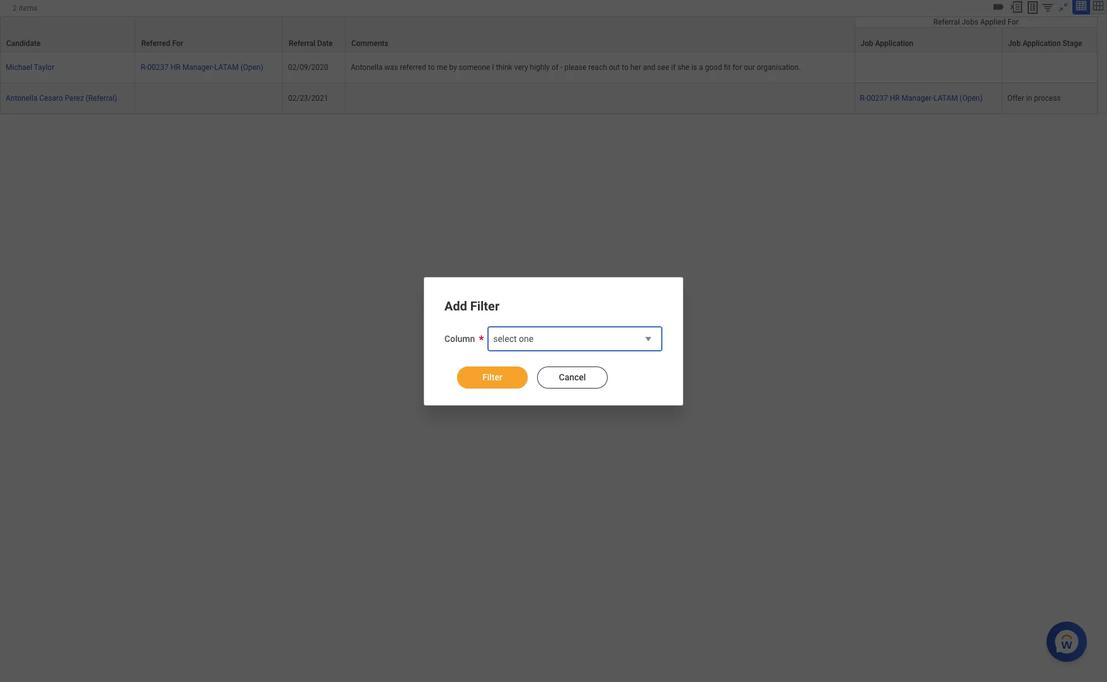 Task type: describe. For each thing, give the bounding box(es) containing it.
referred
[[400, 63, 426, 72]]

referred for button
[[136, 17, 283, 52]]

select one
[[493, 334, 534, 344]]

workday assistant region
[[1047, 617, 1092, 662]]

candidate
[[6, 39, 41, 48]]

our
[[744, 63, 755, 72]]

job application stage
[[1008, 39, 1083, 48]]

reach
[[589, 63, 607, 72]]

in
[[1027, 94, 1033, 103]]

perez
[[65, 94, 84, 103]]

michael taylor link
[[6, 63, 54, 72]]

1 horizontal spatial manager-
[[902, 94, 934, 103]]

of
[[552, 63, 559, 72]]

comments
[[352, 39, 389, 48]]

cancel
[[559, 372, 586, 382]]

items
[[19, 4, 38, 13]]

-
[[561, 63, 563, 72]]

candidate button
[[1, 17, 135, 52]]

1 vertical spatial for
[[172, 39, 183, 48]]

i
[[492, 63, 494, 72]]

r-00237 hr manager-latam (open) for the topmost r-00237 hr manager-latam (open) link
[[141, 63, 263, 72]]

shrink image
[[1057, 0, 1071, 14]]

0 vertical spatial r-00237 hr manager-latam (open) link
[[141, 63, 263, 72]]

michael taylor
[[6, 63, 54, 72]]

0 vertical spatial filter
[[470, 298, 500, 313]]

column
[[445, 334, 475, 344]]

latam for the topmost r-00237 hr manager-latam (open) link
[[214, 63, 239, 72]]

0 horizontal spatial (open)
[[241, 63, 263, 72]]

02/09/2020
[[288, 63, 328, 72]]

row containing job application
[[0, 27, 1098, 52]]

think
[[496, 63, 513, 72]]

referral jobs applied for
[[934, 18, 1019, 27]]

2
[[13, 4, 17, 13]]

2 to from the left
[[622, 63, 629, 72]]

00237 for the bottom r-00237 hr manager-latam (open) link
[[867, 94, 888, 103]]

job application stage button
[[1003, 28, 1098, 52]]

antonella cesaro perez (referral)
[[6, 94, 117, 103]]

job application button
[[855, 28, 1002, 52]]

00237 for the topmost r-00237 hr manager-latam (open) link
[[147, 63, 169, 72]]

job for job application
[[861, 39, 874, 48]]

job application
[[861, 39, 914, 48]]

me
[[437, 63, 448, 72]]

and
[[643, 63, 656, 72]]

expand table image
[[1092, 0, 1105, 12]]

referral for referral date
[[289, 39, 315, 48]]

filter button
[[457, 366, 528, 388]]

add filter dialog
[[424, 277, 684, 405]]

row containing antonella cesaro perez (referral)
[[0, 83, 1098, 114]]

taylor
[[34, 63, 54, 72]]

was
[[385, 63, 398, 72]]

referred
[[141, 39, 170, 48]]

hr for the topmost r-00237 hr manager-latam (open) link
[[171, 63, 181, 72]]

row containing michael taylor
[[0, 52, 1098, 83]]

select one button
[[488, 326, 663, 352]]

fit
[[724, 63, 731, 72]]

application for job application stage
[[1023, 39, 1061, 48]]

out
[[609, 63, 620, 72]]



Task type: vqa. For each thing, say whether or not it's contained in the screenshot.
"Michael Taylor" link
yes



Task type: locate. For each thing, give the bounding box(es) containing it.
1 vertical spatial filter
[[482, 372, 503, 382]]

0 horizontal spatial application
[[876, 39, 914, 48]]

0 horizontal spatial for
[[172, 39, 183, 48]]

1 vertical spatial antonella
[[6, 94, 37, 103]]

good
[[705, 63, 722, 72]]

1 row from the top
[[0, 16, 1098, 52]]

antonella for antonella cesaro perez (referral)
[[6, 94, 37, 103]]

organisation.
[[757, 63, 801, 72]]

add filter
[[445, 298, 500, 313]]

offer in process
[[1008, 94, 1061, 103]]

jobs
[[962, 18, 979, 27]]

1 horizontal spatial to
[[622, 63, 629, 72]]

job for job application stage
[[1008, 39, 1021, 48]]

hr down job application
[[890, 94, 900, 103]]

filter right add
[[470, 298, 500, 313]]

0 vertical spatial latam
[[214, 63, 239, 72]]

1 horizontal spatial application
[[1023, 39, 1061, 48]]

job
[[861, 39, 874, 48], [1008, 39, 1021, 48]]

a
[[699, 63, 703, 72]]

for
[[733, 63, 742, 72]]

1 vertical spatial 00237
[[867, 94, 888, 103]]

someone
[[459, 63, 490, 72]]

0 horizontal spatial latam
[[214, 63, 239, 72]]

referral date button
[[283, 17, 345, 52]]

1 vertical spatial r-00237 hr manager-latam (open) link
[[860, 94, 983, 103]]

process
[[1034, 94, 1061, 103]]

r-00237 hr manager-latam (open) down job application "popup button"
[[860, 94, 983, 103]]

for right referred
[[172, 39, 183, 48]]

date
[[317, 39, 333, 48]]

r-00237 hr manager-latam (open)
[[141, 63, 263, 72], [860, 94, 983, 103]]

latam down the referred for popup button
[[214, 63, 239, 72]]

2 application from the left
[[1023, 39, 1061, 48]]

select
[[493, 334, 517, 344]]

antonella was referred to me by someone i think very highly of - please reach out to her and see if she is a good fit for our organisation.
[[351, 63, 801, 72]]

filter down select
[[482, 372, 503, 382]]

row
[[0, 16, 1098, 52], [0, 27, 1098, 52], [0, 52, 1098, 83], [0, 83, 1098, 114]]

region
[[445, 356, 663, 390]]

2 items
[[13, 4, 38, 13]]

referral left date
[[289, 39, 315, 48]]

region inside add filter dialog
[[445, 356, 663, 390]]

(referral)
[[86, 94, 117, 103]]

1 horizontal spatial hr
[[890, 94, 900, 103]]

comments button
[[346, 17, 855, 52]]

hr
[[171, 63, 181, 72], [890, 94, 900, 103]]

0 vertical spatial for
[[1008, 18, 1019, 27]]

r-00237 hr manager-latam (open) down the referred for popup button
[[141, 63, 263, 72]]

1 vertical spatial hr
[[890, 94, 900, 103]]

cesaro
[[39, 94, 63, 103]]

r- down referred
[[141, 63, 147, 72]]

antonella for antonella was referred to me by someone i think very highly of - please reach out to her and see if she is a good fit for our organisation.
[[351, 63, 383, 72]]

1 horizontal spatial 00237
[[867, 94, 888, 103]]

(open) down the referred for popup button
[[241, 63, 263, 72]]

highly
[[530, 63, 550, 72]]

table image
[[1075, 0, 1088, 12]]

02/23/2021
[[288, 94, 328, 103]]

1 horizontal spatial (open)
[[960, 94, 983, 103]]

(open) left the offer
[[960, 94, 983, 103]]

toolbar
[[990, 0, 1108, 16]]

0 vertical spatial referral
[[934, 18, 960, 27]]

0 horizontal spatial antonella
[[6, 94, 37, 103]]

0 vertical spatial r-
[[141, 63, 147, 72]]

referral jobs applied for button
[[855, 17, 1098, 27]]

filter inside "filter" button
[[482, 372, 503, 382]]

filter
[[470, 298, 500, 313], [482, 372, 503, 382]]

latam
[[214, 63, 239, 72], [934, 94, 958, 103]]

is
[[692, 63, 697, 72]]

michael
[[6, 63, 32, 72]]

0 horizontal spatial r-00237 hr manager-latam (open) link
[[141, 63, 263, 72]]

r- down job application
[[860, 94, 867, 103]]

manager-
[[182, 63, 214, 72], [902, 94, 934, 103]]

export to excel image
[[1010, 0, 1024, 14]]

2 row from the top
[[0, 27, 1098, 52]]

1 horizontal spatial r-00237 hr manager-latam (open)
[[860, 94, 983, 103]]

select to filter grid data image
[[1041, 1, 1055, 14]]

4 row from the top
[[0, 83, 1098, 114]]

00237 down job application
[[867, 94, 888, 103]]

0 horizontal spatial hr
[[171, 63, 181, 72]]

00237
[[147, 63, 169, 72], [867, 94, 888, 103]]

applied
[[981, 18, 1006, 27]]

r-00237 hr manager-latam (open) link
[[141, 63, 263, 72], [860, 94, 983, 103]]

offer
[[1008, 94, 1025, 103]]

manager- down the referred for popup button
[[182, 63, 214, 72]]

1 vertical spatial referral
[[289, 39, 315, 48]]

to left me
[[428, 63, 435, 72]]

0 horizontal spatial referral
[[289, 39, 315, 48]]

3 row from the top
[[0, 52, 1098, 83]]

job inside job application stage popup button
[[1008, 39, 1021, 48]]

r-
[[141, 63, 147, 72], [860, 94, 867, 103]]

0 vertical spatial manager-
[[182, 63, 214, 72]]

referral date
[[289, 39, 333, 48]]

1 horizontal spatial for
[[1008, 18, 1019, 27]]

(open)
[[241, 63, 263, 72], [960, 94, 983, 103]]

1 horizontal spatial latam
[[934, 94, 958, 103]]

1 vertical spatial r-00237 hr manager-latam (open)
[[860, 94, 983, 103]]

1 horizontal spatial referral
[[934, 18, 960, 27]]

tag image
[[992, 0, 1006, 14]]

please
[[565, 63, 587, 72]]

for
[[1008, 18, 1019, 27], [172, 39, 183, 48]]

antonella cesaro perez (referral) link
[[6, 94, 117, 103]]

for down export to excel image
[[1008, 18, 1019, 27]]

add
[[445, 298, 467, 313]]

0 horizontal spatial job
[[861, 39, 874, 48]]

job inside job application "popup button"
[[861, 39, 874, 48]]

1 horizontal spatial r-00237 hr manager-latam (open) link
[[860, 94, 983, 103]]

referral for referral jobs applied for
[[934, 18, 960, 27]]

if
[[671, 63, 676, 72]]

referral left jobs
[[934, 18, 960, 27]]

1 vertical spatial (open)
[[960, 94, 983, 103]]

0 horizontal spatial r-00237 hr manager-latam (open)
[[141, 63, 263, 72]]

her
[[631, 63, 641, 72]]

1 horizontal spatial job
[[1008, 39, 1021, 48]]

r-00237 hr manager-latam (open) link down job application "popup button"
[[860, 94, 983, 103]]

referral inside referral jobs applied for popup button
[[934, 18, 960, 27]]

hr down referred for at the top left
[[171, 63, 181, 72]]

stage
[[1063, 39, 1083, 48]]

referral inside referral date popup button
[[289, 39, 315, 48]]

0 vertical spatial r-00237 hr manager-latam (open)
[[141, 63, 263, 72]]

1 vertical spatial r-
[[860, 94, 867, 103]]

region containing filter
[[445, 356, 663, 390]]

0 horizontal spatial 00237
[[147, 63, 169, 72]]

application for job application
[[876, 39, 914, 48]]

see
[[658, 63, 670, 72]]

1 to from the left
[[428, 63, 435, 72]]

r-00237 hr manager-latam (open) link down the referred for popup button
[[141, 63, 263, 72]]

application
[[876, 39, 914, 48], [1023, 39, 1061, 48]]

0 vertical spatial antonella
[[351, 63, 383, 72]]

to
[[428, 63, 435, 72], [622, 63, 629, 72]]

1 horizontal spatial r-
[[860, 94, 867, 103]]

latam for the bottom r-00237 hr manager-latam (open) link
[[934, 94, 958, 103]]

0 vertical spatial hr
[[171, 63, 181, 72]]

referral
[[934, 18, 960, 27], [289, 39, 315, 48]]

antonella left cesaro
[[6, 94, 37, 103]]

latam down job application "popup button"
[[934, 94, 958, 103]]

0 horizontal spatial manager-
[[182, 63, 214, 72]]

application inside popup button
[[1023, 39, 1061, 48]]

0 horizontal spatial r-
[[141, 63, 147, 72]]

hr for the bottom r-00237 hr manager-latam (open) link
[[890, 94, 900, 103]]

antonella down comments in the top of the page
[[351, 63, 383, 72]]

manager- down job application "popup button"
[[902, 94, 934, 103]]

1 job from the left
[[861, 39, 874, 48]]

1 vertical spatial latam
[[934, 94, 958, 103]]

antonella
[[351, 63, 383, 72], [6, 94, 37, 103]]

one
[[519, 334, 534, 344]]

to left 'her'
[[622, 63, 629, 72]]

row containing referral jobs applied for
[[0, 16, 1098, 52]]

1 vertical spatial manager-
[[902, 94, 934, 103]]

00237 down referred
[[147, 63, 169, 72]]

by
[[449, 63, 457, 72]]

application inside "popup button"
[[876, 39, 914, 48]]

referred for
[[141, 39, 183, 48]]

cancel button
[[537, 366, 608, 388]]

1 application from the left
[[876, 39, 914, 48]]

2 job from the left
[[1008, 39, 1021, 48]]

she
[[678, 63, 690, 72]]

0 vertical spatial 00237
[[147, 63, 169, 72]]

1 horizontal spatial antonella
[[351, 63, 383, 72]]

0 vertical spatial (open)
[[241, 63, 263, 72]]

r-00237 hr manager-latam (open) for the bottom r-00237 hr manager-latam (open) link
[[860, 94, 983, 103]]

0 horizontal spatial to
[[428, 63, 435, 72]]

export to worksheets image
[[1026, 0, 1041, 15]]

cell
[[855, 52, 1003, 83], [1003, 52, 1098, 83], [136, 83, 283, 114], [346, 83, 855, 114]]

very
[[515, 63, 528, 72]]



